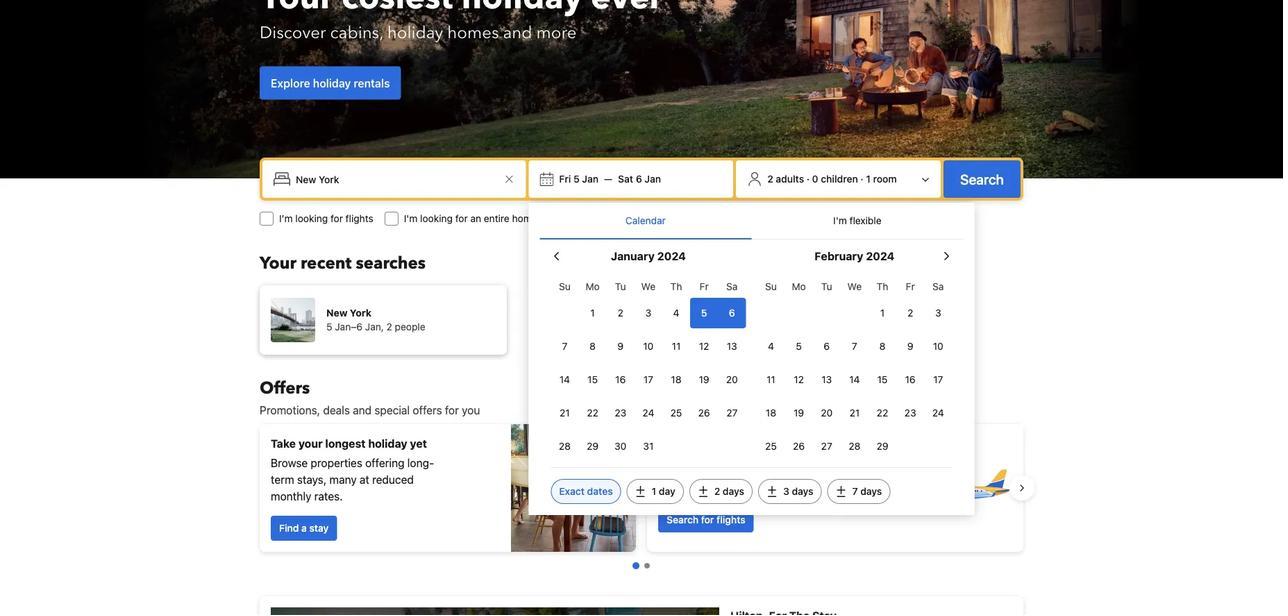Task type: describe. For each thing, give the bounding box(es) containing it.
jan,
[[365, 321, 384, 333]]

with
[[856, 465, 877, 478]]

8 for '8' option
[[590, 341, 596, 352]]

search for flights
[[667, 514, 746, 526]]

0
[[812, 173, 818, 185]]

0 horizontal spatial 6
[[636, 173, 642, 185]]

8 for 8 option
[[880, 341, 886, 352]]

27 for 27 february 2024 option
[[821, 441, 832, 452]]

28 for 28 option on the left of page
[[559, 441, 571, 452]]

yet
[[410, 437, 427, 450]]

26 for "26" checkbox
[[698, 407, 710, 419]]

i'm flexible
[[833, 215, 882, 226]]

7 January 2024 checkbox
[[551, 331, 579, 362]]

for for work
[[688, 213, 701, 224]]

book
[[794, 465, 819, 478]]

sa for february 2024
[[933, 281, 944, 292]]

13 February 2024 checkbox
[[813, 365, 841, 395]]

16 for 16 january 2024 option
[[615, 374, 626, 385]]

deals
[[323, 404, 350, 417]]

21 February 2024 checkbox
[[841, 398, 869, 428]]

6 January 2024 checkbox
[[718, 298, 746, 328]]

more inside fly away to your dream holiday get inspired, compare and book flights with more flexibility
[[658, 482, 684, 495]]

30 January 2024 checkbox
[[607, 431, 635, 462]]

your recent searches
[[260, 252, 426, 275]]

explore holiday rentals link
[[260, 66, 401, 100]]

many
[[329, 473, 357, 486]]

york
[[350, 307, 372, 319]]

flexibility
[[687, 482, 731, 495]]

properties
[[311, 457, 362, 470]]

17 for 17 checkbox
[[644, 374, 653, 385]]

new york 5 jan–6 jan, 2 people
[[326, 307, 425, 333]]

2 inside checkbox
[[618, 307, 623, 319]]

fly away to your dream holiday get inspired, compare and book flights with more flexibility
[[658, 445, 877, 495]]

your inside fly away to your dream holiday get inspired, compare and book flights with more flexibility
[[721, 445, 745, 459]]

24 January 2024 checkbox
[[635, 398, 662, 428]]

cabins,
[[330, 22, 383, 44]]

promotions,
[[260, 404, 320, 417]]

an
[[470, 213, 481, 224]]

7 February 2024 checkbox
[[841, 331, 869, 362]]

13 January 2024 checkbox
[[718, 331, 746, 362]]

30
[[615, 441, 627, 452]]

31
[[643, 441, 654, 452]]

fr for january 2024
[[700, 281, 709, 292]]

4 February 2024 checkbox
[[757, 331, 785, 362]]

calendar button
[[540, 203, 752, 239]]

for for flights
[[331, 213, 343, 224]]

—
[[604, 173, 613, 185]]

find
[[279, 523, 299, 534]]

fly
[[658, 445, 674, 459]]

apartment
[[552, 213, 598, 224]]

7 down with at the right bottom
[[852, 486, 858, 497]]

5 inside "new york 5 jan–6 jan, 2 people"
[[326, 321, 332, 333]]

1 inside "option"
[[591, 307, 595, 319]]

find a stay
[[279, 523, 329, 534]]

2 jan from the left
[[645, 173, 661, 185]]

calendar
[[626, 215, 666, 226]]

10 February 2024 checkbox
[[924, 331, 952, 362]]

holiday left 'rentals'
[[313, 76, 351, 90]]

20 for 20 january 2024 checkbox
[[726, 374, 738, 385]]

11 for the 11 'option'
[[767, 374, 775, 385]]

explore holiday rentals
[[271, 76, 390, 90]]

fr for february 2024
[[906, 281, 915, 292]]

5 January 2024 checkbox
[[690, 298, 718, 328]]

rentals
[[354, 76, 390, 90]]

days for 7 days
[[861, 486, 882, 497]]

3 for february 2024
[[935, 307, 941, 319]]

long-
[[407, 457, 434, 470]]

flights inside fly away to your dream holiday get inspired, compare and book flights with more flexibility
[[822, 465, 853, 478]]

10 for the 10 option
[[933, 341, 944, 352]]

grid for february
[[757, 273, 952, 462]]

fri 5 jan button
[[554, 167, 604, 192]]

january 2024
[[611, 250, 686, 263]]

search for search for flights
[[667, 514, 699, 526]]

7 for 7 option at the left bottom
[[562, 341, 568, 352]]

7 days
[[852, 486, 882, 497]]

9 January 2024 checkbox
[[607, 331, 635, 362]]

1 left "day"
[[652, 486, 656, 497]]

search for search
[[960, 171, 1004, 187]]

21 for 21 option
[[560, 407, 570, 419]]

2 · from the left
[[861, 173, 864, 185]]

take your longest holiday yet browse properties offering long- term stays, many at reduced monthly rates.
[[271, 437, 434, 503]]

special
[[375, 404, 410, 417]]

14 for 14 checkbox
[[849, 374, 860, 385]]

your inside take your longest holiday yet browse properties offering long- term stays, many at reduced monthly rates.
[[298, 437, 323, 450]]

2 down inspired,
[[714, 486, 720, 497]]

february 2024
[[815, 250, 895, 263]]

1 January 2024 checkbox
[[579, 298, 607, 328]]

4 for 4 february 2024 checkbox
[[768, 341, 774, 352]]

i'm looking for an entire home or apartment
[[404, 213, 598, 224]]

progress bar inside offers main content
[[633, 562, 650, 569]]

24 February 2024 checkbox
[[924, 398, 952, 428]]

mo for february
[[792, 281, 806, 292]]

11 February 2024 checkbox
[[757, 365, 785, 395]]

16 for 16 option
[[905, 374, 916, 385]]

you
[[462, 404, 480, 417]]

discover cabins, holiday homes and more
[[260, 22, 577, 44]]

21 for 21 option
[[850, 407, 860, 419]]

26 February 2024 checkbox
[[785, 431, 813, 462]]

1 inside button
[[866, 173, 871, 185]]

stay
[[309, 523, 329, 534]]

5 right fri
[[574, 173, 580, 185]]

23 January 2024 checkbox
[[607, 398, 635, 428]]

tab list containing calendar
[[540, 203, 963, 240]]

31 January 2024 checkbox
[[635, 431, 662, 462]]

12 January 2024 checkbox
[[690, 331, 718, 362]]

18 January 2024 checkbox
[[662, 365, 690, 395]]

fri
[[559, 173, 571, 185]]

fly away to your dream holiday image
[[915, 440, 1012, 537]]

browse
[[271, 457, 308, 470]]

26 January 2024 checkbox
[[690, 398, 718, 428]]

fri 5 jan — sat 6 jan
[[559, 173, 661, 185]]

rates.
[[314, 490, 343, 503]]

9 for 9 january 2024 checkbox
[[618, 341, 624, 352]]

take your longest holiday yet image
[[511, 424, 636, 552]]

25 February 2024 checkbox
[[757, 431, 785, 462]]

recent
[[301, 252, 352, 275]]

24 for 24 option
[[932, 407, 944, 419]]

tu for february
[[821, 281, 832, 292]]

to
[[707, 445, 718, 459]]

for inside offers promotions, deals and special offers for you
[[445, 404, 459, 417]]

or
[[540, 213, 549, 224]]

for down flexibility at right
[[701, 514, 714, 526]]

2024 for february 2024
[[866, 250, 895, 263]]

exact
[[559, 486, 585, 497]]

15 for 15 option
[[588, 374, 598, 385]]

0 horizontal spatial flights
[[346, 213, 373, 224]]

room
[[873, 173, 897, 185]]

offers
[[413, 404, 442, 417]]

explore
[[271, 76, 310, 90]]

search button
[[944, 160, 1021, 198]]

days for 3 days
[[792, 486, 814, 497]]

29 for 29 january 2024 option
[[587, 441, 599, 452]]

25 for 25 option
[[671, 407, 682, 419]]

at
[[360, 473, 369, 486]]

10 for 10 checkbox
[[643, 341, 654, 352]]

we for february
[[848, 281, 862, 292]]

18 February 2024 checkbox
[[757, 398, 785, 428]]

13 for 13 january 2024 checkbox
[[727, 341, 737, 352]]

27 for 27 checkbox
[[726, 407, 738, 419]]

22 for 22 checkbox
[[877, 407, 888, 419]]

discover
[[260, 22, 326, 44]]

1 inside checkbox
[[880, 307, 885, 319]]

sat 6 jan button
[[613, 167, 667, 192]]

i'm for i'm flexible
[[833, 215, 847, 226]]

27 February 2024 checkbox
[[813, 431, 841, 462]]

25 January 2024 checkbox
[[662, 398, 690, 428]]

0 horizontal spatial more
[[536, 22, 577, 44]]

get
[[658, 465, 676, 478]]

18 for "18 february 2024" option
[[766, 407, 776, 419]]

2 adults · 0 children · 1 room
[[767, 173, 897, 185]]

su for january
[[559, 281, 571, 292]]



Task type: vqa. For each thing, say whether or not it's contained in the screenshot.


Task type: locate. For each thing, give the bounding box(es) containing it.
jan
[[582, 173, 599, 185], [645, 173, 661, 185]]

2 right the 1 checkbox
[[908, 307, 913, 319]]

0 horizontal spatial 26
[[698, 407, 710, 419]]

for up your recent searches
[[331, 213, 343, 224]]

mo
[[586, 281, 600, 292], [792, 281, 806, 292]]

holiday
[[387, 22, 443, 44], [313, 76, 351, 90], [368, 437, 407, 450], [785, 445, 824, 459]]

5 down new
[[326, 321, 332, 333]]

looking for i'm
[[420, 213, 453, 224]]

offers main content
[[249, 377, 1035, 615]]

17 inside checkbox
[[644, 374, 653, 385]]

4 for 4 checkbox
[[673, 307, 679, 319]]

20 right the 19 february 2024 checkbox
[[821, 407, 833, 419]]

home
[[512, 213, 537, 224]]

15 February 2024 checkbox
[[869, 365, 897, 395]]

10 January 2024 checkbox
[[635, 331, 662, 362]]

18 inside checkbox
[[671, 374, 682, 385]]

th
[[671, 281, 682, 292], [877, 281, 888, 292]]

1 vertical spatial 26
[[793, 441, 805, 452]]

1 horizontal spatial 17
[[933, 374, 943, 385]]

1 horizontal spatial 18
[[766, 407, 776, 419]]

2 left the adults
[[767, 173, 773, 185]]

flights down 2 days
[[717, 514, 746, 526]]

i'm
[[279, 213, 293, 224]]

1 horizontal spatial tu
[[821, 281, 832, 292]]

22 inside checkbox
[[877, 407, 888, 419]]

1 vertical spatial 6
[[729, 307, 735, 319]]

0 horizontal spatial ·
[[807, 173, 810, 185]]

new
[[326, 307, 348, 319]]

1 horizontal spatial 27
[[821, 441, 832, 452]]

· right children
[[861, 173, 864, 185]]

2024 down flexible
[[866, 250, 895, 263]]

0 horizontal spatial 3
[[645, 307, 651, 319]]

days for 2 days
[[723, 486, 744, 497]]

days down book
[[792, 486, 814, 497]]

28 left 29 january 2024 option
[[559, 441, 571, 452]]

2 looking from the left
[[420, 213, 453, 224]]

1 sa from the left
[[726, 281, 738, 292]]

1 horizontal spatial 2024
[[866, 250, 895, 263]]

22 for the "22 january 2024" checkbox
[[587, 407, 598, 419]]

12 right 11 january 2024 option
[[699, 341, 709, 352]]

27 right "26" checkbox
[[726, 407, 738, 419]]

28 inside 28 option
[[559, 441, 571, 452]]

1 left room
[[866, 173, 871, 185]]

3 for january 2024
[[645, 307, 651, 319]]

january
[[611, 250, 655, 263]]

14 February 2024 checkbox
[[841, 365, 869, 395]]

20 inside checkbox
[[726, 374, 738, 385]]

2 th from the left
[[877, 281, 888, 292]]

6 right sat
[[636, 173, 642, 185]]

16 January 2024 checkbox
[[607, 365, 635, 395]]

th up 4 checkbox
[[671, 281, 682, 292]]

1 horizontal spatial 3
[[783, 486, 789, 497]]

5 right 4 checkbox
[[701, 307, 707, 319]]

0 horizontal spatial mo
[[586, 281, 600, 292]]

tab list
[[540, 203, 963, 240]]

1 horizontal spatial 8
[[880, 341, 886, 352]]

29 January 2024 checkbox
[[579, 431, 607, 462]]

0 horizontal spatial 11
[[672, 341, 681, 352]]

0 horizontal spatial 17
[[644, 374, 653, 385]]

grid
[[551, 273, 746, 462], [757, 273, 952, 462]]

reduced
[[372, 473, 414, 486]]

1 horizontal spatial fr
[[906, 281, 915, 292]]

0 horizontal spatial 2024
[[657, 250, 686, 263]]

1 2024 from the left
[[657, 250, 686, 263]]

inspired,
[[679, 465, 722, 478]]

0 horizontal spatial looking
[[295, 213, 328, 224]]

28 inside 28 option
[[849, 441, 861, 452]]

7 right 6 february 2024 checkbox at the right
[[852, 341, 857, 352]]

and inside offers promotions, deals and special offers for you
[[353, 404, 372, 417]]

0 horizontal spatial fr
[[700, 281, 709, 292]]

4 January 2024 checkbox
[[662, 298, 690, 328]]

0 vertical spatial 26
[[698, 407, 710, 419]]

offers
[[260, 377, 310, 400]]

your
[[298, 437, 323, 450], [721, 445, 745, 459]]

and right 'deals'
[[353, 404, 372, 417]]

1 horizontal spatial your
[[721, 445, 745, 459]]

21 right 20 option
[[850, 407, 860, 419]]

1 10 from the left
[[643, 341, 654, 352]]

19 right the 18 january 2024 checkbox
[[699, 374, 709, 385]]

21 left the "22 january 2024" checkbox
[[560, 407, 570, 419]]

1 jan from the left
[[582, 173, 599, 185]]

1 9 from the left
[[618, 341, 624, 352]]

dream
[[748, 445, 782, 459]]

holiday up offering
[[368, 437, 407, 450]]

tu up "2 january 2024" checkbox
[[615, 281, 626, 292]]

1 vertical spatial 19
[[794, 407, 804, 419]]

19 inside checkbox
[[794, 407, 804, 419]]

1 8 from the left
[[590, 341, 596, 352]]

2 17 from the left
[[933, 374, 943, 385]]

7 inside checkbox
[[852, 341, 857, 352]]

5 inside cell
[[701, 307, 707, 319]]

1 horizontal spatial su
[[765, 281, 777, 292]]

19 February 2024 checkbox
[[785, 398, 813, 428]]

21 inside 21 option
[[560, 407, 570, 419]]

23
[[615, 407, 626, 419], [905, 407, 916, 419]]

0 horizontal spatial 19
[[699, 374, 709, 385]]

mo up '5' checkbox
[[792, 281, 806, 292]]

holiday up book
[[785, 445, 824, 459]]

6 February 2024 checkbox
[[813, 331, 841, 362]]

23 for the 23 january 2024 checkbox
[[615, 407, 626, 419]]

2 vertical spatial 6
[[824, 341, 830, 352]]

23 February 2024 checkbox
[[897, 398, 924, 428]]

searches
[[356, 252, 426, 275]]

day
[[659, 486, 675, 497]]

1 21 from the left
[[560, 407, 570, 419]]

1 left "2 january 2024" checkbox
[[591, 307, 595, 319]]

search inside offers main content
[[667, 514, 699, 526]]

17 right 16 january 2024 option
[[644, 374, 653, 385]]

18 left the 19 february 2024 checkbox
[[766, 407, 776, 419]]

1 16 from the left
[[615, 374, 626, 385]]

jan–6
[[335, 321, 363, 333]]

2 9 from the left
[[907, 341, 913, 352]]

6
[[636, 173, 642, 185], [729, 307, 735, 319], [824, 341, 830, 352]]

6 left '7' checkbox
[[824, 341, 830, 352]]

26 up book
[[793, 441, 805, 452]]

5 right 4 february 2024 checkbox
[[796, 341, 802, 352]]

1 22 from the left
[[587, 407, 598, 419]]

1 th from the left
[[671, 281, 682, 292]]

7 inside option
[[562, 341, 568, 352]]

0 horizontal spatial 16
[[615, 374, 626, 385]]

14 right 13 checkbox in the right bottom of the page
[[849, 374, 860, 385]]

2 sa from the left
[[933, 281, 944, 292]]

2 right jan,
[[387, 321, 392, 333]]

mo up 1 "option"
[[586, 281, 600, 292]]

2 horizontal spatial and
[[772, 465, 791, 478]]

19 January 2024 checkbox
[[690, 365, 718, 395]]

27 inside option
[[821, 441, 832, 452]]

26
[[698, 407, 710, 419], [793, 441, 805, 452]]

1 horizontal spatial 23
[[905, 407, 916, 419]]

0 vertical spatial search
[[960, 171, 1004, 187]]

12 for 12 option
[[699, 341, 709, 352]]

23 right 22 checkbox
[[905, 407, 916, 419]]

22
[[587, 407, 598, 419], [877, 407, 888, 419]]

1 horizontal spatial 28
[[849, 441, 861, 452]]

0 vertical spatial 11
[[672, 341, 681, 352]]

13 inside checkbox
[[822, 374, 832, 385]]

1 fr from the left
[[700, 281, 709, 292]]

mo for january
[[586, 281, 600, 292]]

i'm inside button
[[833, 215, 847, 226]]

and left book
[[772, 465, 791, 478]]

8 February 2024 checkbox
[[869, 331, 897, 362]]

1 vertical spatial 18
[[766, 407, 776, 419]]

search
[[960, 171, 1004, 187], [667, 514, 699, 526]]

2 days from the left
[[792, 486, 814, 497]]

0 vertical spatial 4
[[673, 307, 679, 319]]

14 for 14 january 2024 option
[[560, 374, 570, 385]]

2 inside button
[[767, 173, 773, 185]]

travelling
[[645, 213, 686, 224]]

for
[[331, 213, 343, 224], [455, 213, 468, 224], [688, 213, 701, 224], [445, 404, 459, 417], [701, 514, 714, 526]]

2 29 from the left
[[877, 441, 889, 452]]

1 vertical spatial 4
[[768, 341, 774, 352]]

0 horizontal spatial 15
[[588, 374, 598, 385]]

3 days from the left
[[861, 486, 882, 497]]

1 days from the left
[[723, 486, 744, 497]]

14 inside option
[[560, 374, 570, 385]]

15 for 15 february 2024 option
[[877, 374, 888, 385]]

2 15 from the left
[[877, 374, 888, 385]]

region containing take your longest holiday yet
[[249, 419, 1035, 558]]

flexible
[[850, 215, 882, 226]]

10 inside option
[[933, 341, 944, 352]]

1 vertical spatial flights
[[822, 465, 853, 478]]

su up 7 option at the left bottom
[[559, 281, 571, 292]]

days down compare
[[723, 486, 744, 497]]

holiday inside fly away to your dream holiday get inspired, compare and book flights with more flexibility
[[785, 445, 824, 459]]

1 February 2024 checkbox
[[869, 298, 897, 328]]

find a stay link
[[271, 516, 337, 541]]

1 horizontal spatial 10
[[933, 341, 944, 352]]

0 horizontal spatial tu
[[615, 281, 626, 292]]

for for an
[[455, 213, 468, 224]]

19 for 19 checkbox
[[699, 374, 709, 385]]

0 horizontal spatial 8
[[590, 341, 596, 352]]

1 su from the left
[[559, 281, 571, 292]]

1 horizontal spatial 19
[[794, 407, 804, 419]]

16 right 15 february 2024 option
[[905, 374, 916, 385]]

2 16 from the left
[[905, 374, 916, 385]]

12 inside checkbox
[[794, 374, 804, 385]]

19
[[699, 374, 709, 385], [794, 407, 804, 419]]

29 right 28 option
[[877, 441, 889, 452]]

26 right 25 option
[[698, 407, 710, 419]]

1 horizontal spatial flights
[[717, 514, 746, 526]]

region
[[249, 419, 1035, 558]]

1 horizontal spatial more
[[658, 482, 684, 495]]

2 14 from the left
[[849, 374, 860, 385]]

9 for the 9 february 2024 "option"
[[907, 341, 913, 352]]

13 inside checkbox
[[727, 341, 737, 352]]

14 inside checkbox
[[849, 374, 860, 385]]

25 for 25 february 2024 option
[[765, 441, 777, 452]]

su up 4 february 2024 checkbox
[[765, 281, 777, 292]]

sat
[[618, 173, 633, 185]]

1 horizontal spatial 16
[[905, 374, 916, 385]]

2 horizontal spatial i'm
[[833, 215, 847, 226]]

2 10 from the left
[[933, 341, 944, 352]]

for left an
[[455, 213, 468, 224]]

11 for 11 january 2024 option
[[672, 341, 681, 352]]

longest
[[325, 437, 366, 450]]

0 horizontal spatial 28
[[559, 441, 571, 452]]

1 vertical spatial 12
[[794, 374, 804, 385]]

0 horizontal spatial days
[[723, 486, 744, 497]]

2 23 from the left
[[905, 407, 916, 419]]

1 28 from the left
[[559, 441, 571, 452]]

i'm travelling for work
[[629, 213, 725, 224]]

14 January 2024 checkbox
[[551, 365, 579, 395]]

term
[[271, 473, 294, 486]]

monthly
[[271, 490, 311, 503]]

22 February 2024 checkbox
[[869, 398, 897, 428]]

2 tu from the left
[[821, 281, 832, 292]]

sa for january 2024
[[726, 281, 738, 292]]

1 horizontal spatial 20
[[821, 407, 833, 419]]

6 for 6 february 2024 checkbox at the right
[[824, 341, 830, 352]]

2 February 2024 checkbox
[[897, 298, 924, 328]]

1 · from the left
[[807, 173, 810, 185]]

· left 0
[[807, 173, 810, 185]]

12 for 12 checkbox
[[794, 374, 804, 385]]

search inside button
[[960, 171, 1004, 187]]

offering
[[365, 457, 405, 470]]

i'm flexible button
[[752, 203, 963, 239]]

6 for 6 january 2024 option at right
[[729, 307, 735, 319]]

5
[[574, 173, 580, 185], [701, 307, 707, 319], [326, 321, 332, 333], [796, 341, 802, 352]]

11 inside 'option'
[[767, 374, 775, 385]]

17 January 2024 checkbox
[[635, 365, 662, 395]]

8 left 9 january 2024 checkbox
[[590, 341, 596, 352]]

holiday inside take your longest holiday yet browse properties offering long- term stays, many at reduced monthly rates.
[[368, 437, 407, 450]]

15
[[588, 374, 598, 385], [877, 374, 888, 385]]

tu down february
[[821, 281, 832, 292]]

1 15 from the left
[[588, 374, 598, 385]]

fr
[[700, 281, 709, 292], [906, 281, 915, 292]]

entire
[[484, 213, 510, 224]]

7
[[562, 341, 568, 352], [852, 341, 857, 352], [852, 486, 858, 497]]

8
[[590, 341, 596, 352], [880, 341, 886, 352]]

1 vertical spatial search
[[667, 514, 699, 526]]

1 we from the left
[[641, 281, 656, 292]]

1 horizontal spatial days
[[792, 486, 814, 497]]

jan left the —
[[582, 173, 599, 185]]

17 February 2024 checkbox
[[924, 365, 952, 395]]

Where are you going? field
[[290, 167, 501, 192]]

18
[[671, 374, 682, 385], [766, 407, 776, 419]]

8 right '7' checkbox
[[880, 341, 886, 352]]

i'm
[[404, 213, 418, 224], [629, 213, 642, 224], [833, 215, 847, 226]]

offers promotions, deals and special offers for you
[[260, 377, 480, 417]]

1 horizontal spatial i'm
[[629, 213, 642, 224]]

14 left 15 option
[[560, 374, 570, 385]]

jan right sat
[[645, 173, 661, 185]]

1 grid from the left
[[551, 273, 746, 462]]

0 horizontal spatial th
[[671, 281, 682, 292]]

we for january
[[641, 281, 656, 292]]

0 horizontal spatial 20
[[726, 374, 738, 385]]

i'm left flexible
[[833, 215, 847, 226]]

27
[[726, 407, 738, 419], [821, 441, 832, 452]]

13 for 13 checkbox in the right bottom of the page
[[822, 374, 832, 385]]

sa up the 3 checkbox at the right of the page
[[933, 281, 944, 292]]

looking right i'm
[[295, 213, 328, 224]]

21 January 2024 checkbox
[[551, 398, 579, 428]]

we up 3 checkbox
[[641, 281, 656, 292]]

16 February 2024 checkbox
[[897, 365, 924, 395]]

tu for january
[[615, 281, 626, 292]]

17
[[644, 374, 653, 385], [933, 374, 943, 385]]

18 left 19 checkbox
[[671, 374, 682, 385]]

1 17 from the left
[[644, 374, 653, 385]]

20 inside option
[[821, 407, 833, 419]]

more
[[536, 22, 577, 44], [658, 482, 684, 495]]

1 tu from the left
[[615, 281, 626, 292]]

1 left the 2 'option'
[[880, 307, 885, 319]]

and inside fly away to your dream holiday get inspired, compare and book flights with more flexibility
[[772, 465, 791, 478]]

5 February 2024 checkbox
[[785, 331, 813, 362]]

2 horizontal spatial 6
[[824, 341, 830, 352]]

9 February 2024 checkbox
[[897, 331, 924, 362]]

i'm looking for flights
[[279, 213, 373, 224]]

21 inside 21 option
[[850, 407, 860, 419]]

29 for 29 february 2024 option
[[877, 441, 889, 452]]

compare
[[725, 465, 770, 478]]

1 horizontal spatial 4
[[768, 341, 774, 352]]

10 right the 9 february 2024 "option"
[[933, 341, 944, 352]]

1 horizontal spatial th
[[877, 281, 888, 292]]

27 January 2024 checkbox
[[718, 398, 746, 428]]

children
[[821, 173, 858, 185]]

grid for january
[[551, 273, 746, 462]]

a
[[301, 523, 307, 534]]

1 horizontal spatial sa
[[933, 281, 944, 292]]

i'm for i'm looking for an entire home or apartment
[[404, 213, 418, 224]]

6 right "5" checkbox
[[729, 307, 735, 319]]

0 horizontal spatial grid
[[551, 273, 746, 462]]

0 vertical spatial 12
[[699, 341, 709, 352]]

1 horizontal spatial 21
[[850, 407, 860, 419]]

fr up 5 cell
[[700, 281, 709, 292]]

0 horizontal spatial 9
[[618, 341, 624, 352]]

2 2024 from the left
[[866, 250, 895, 263]]

9 inside checkbox
[[618, 341, 624, 352]]

th for february 2024
[[877, 281, 888, 292]]

looking for i'm
[[295, 213, 328, 224]]

0 horizontal spatial 25
[[671, 407, 682, 419]]

2 adults · 0 children · 1 room button
[[742, 166, 935, 192]]

1 horizontal spatial 11
[[767, 374, 775, 385]]

0 vertical spatial 18
[[671, 374, 682, 385]]

sa up 6 cell
[[726, 281, 738, 292]]

0 vertical spatial and
[[503, 22, 532, 44]]

2024 for january 2024
[[657, 250, 686, 263]]

6 inside checkbox
[[824, 341, 830, 352]]

26 inside option
[[793, 441, 805, 452]]

2 22 from the left
[[877, 407, 888, 419]]

3 January 2024 checkbox
[[635, 298, 662, 328]]

1 day
[[652, 486, 675, 497]]

0 horizontal spatial 27
[[726, 407, 738, 419]]

7 for '7' checkbox
[[852, 341, 857, 352]]

20 right 19 checkbox
[[726, 374, 738, 385]]

1 mo from the left
[[586, 281, 600, 292]]

1 vertical spatial 25
[[765, 441, 777, 452]]

flights down 27 february 2024 option
[[822, 465, 853, 478]]

16 left 17 checkbox
[[615, 374, 626, 385]]

0 horizontal spatial 14
[[560, 374, 570, 385]]

2 8 from the left
[[880, 341, 886, 352]]

23 for 23 checkbox
[[905, 407, 916, 419]]

holiday left homes
[[387, 22, 443, 44]]

20 for 20 option
[[821, 407, 833, 419]]

adults
[[776, 173, 804, 185]]

i'm left travelling
[[629, 213, 642, 224]]

i'm for i'm travelling for work
[[629, 213, 642, 224]]

10
[[643, 341, 654, 352], [933, 341, 944, 352]]

0 horizontal spatial 21
[[560, 407, 570, 419]]

1 horizontal spatial 12
[[794, 374, 804, 385]]

your right take
[[298, 437, 323, 450]]

flights up your recent searches
[[346, 213, 373, 224]]

11 January 2024 checkbox
[[662, 331, 690, 362]]

1 horizontal spatial 13
[[822, 374, 832, 385]]

2 grid from the left
[[757, 273, 952, 462]]

0 horizontal spatial search
[[667, 514, 699, 526]]

0 horizontal spatial i'm
[[404, 213, 418, 224]]

1 vertical spatial 13
[[822, 374, 832, 385]]

27 left 28 option
[[821, 441, 832, 452]]

work
[[703, 213, 725, 224]]

25
[[671, 407, 682, 419], [765, 441, 777, 452]]

2 28 from the left
[[849, 441, 861, 452]]

27 inside checkbox
[[726, 407, 738, 419]]

24 for 24 january 2024 option
[[643, 407, 654, 419]]

11 inside option
[[672, 341, 681, 352]]

people
[[395, 321, 425, 333]]

days
[[723, 486, 744, 497], [792, 486, 814, 497], [861, 486, 882, 497]]

th up the 1 checkbox
[[877, 281, 888, 292]]

2 inside "new york 5 jan–6 jan, 2 people"
[[387, 321, 392, 333]]

1 vertical spatial and
[[353, 404, 372, 417]]

2 fr from the left
[[906, 281, 915, 292]]

0 horizontal spatial we
[[641, 281, 656, 292]]

28 for 28 option
[[849, 441, 861, 452]]

0 vertical spatial 20
[[726, 374, 738, 385]]

progress bar
[[633, 562, 650, 569]]

·
[[807, 173, 810, 185], [861, 173, 864, 185]]

12 inside option
[[699, 341, 709, 352]]

9 right 8 option
[[907, 341, 913, 352]]

6 cell
[[718, 295, 746, 328]]

3 February 2024 checkbox
[[924, 298, 952, 328]]

17 inside checkbox
[[933, 374, 943, 385]]

2 we from the left
[[848, 281, 862, 292]]

2 days
[[714, 486, 744, 497]]

2 21 from the left
[[850, 407, 860, 419]]

22 January 2024 checkbox
[[579, 398, 607, 428]]

23 right the "22 january 2024" checkbox
[[615, 407, 626, 419]]

9 inside "option"
[[907, 341, 913, 352]]

2
[[767, 173, 773, 185], [618, 307, 623, 319], [908, 307, 913, 319], [387, 321, 392, 333], [714, 486, 720, 497]]

2 horizontal spatial flights
[[822, 465, 853, 478]]

4 left '5' checkbox
[[768, 341, 774, 352]]

0 horizontal spatial and
[[353, 404, 372, 417]]

we down february 2024
[[848, 281, 862, 292]]

24 left 25 option
[[643, 407, 654, 419]]

24
[[643, 407, 654, 419], [932, 407, 944, 419]]

1 29 from the left
[[587, 441, 599, 452]]

1 horizontal spatial 24
[[932, 407, 944, 419]]

stays,
[[297, 473, 327, 486]]

days down with at the right bottom
[[861, 486, 882, 497]]

7 left '8' option
[[562, 341, 568, 352]]

4 right 3 checkbox
[[673, 307, 679, 319]]

1 horizontal spatial ·
[[861, 173, 864, 185]]

19 right "18 february 2024" option
[[794, 407, 804, 419]]

28 February 2024 checkbox
[[841, 431, 869, 462]]

1 14 from the left
[[560, 374, 570, 385]]

0 vertical spatial flights
[[346, 213, 373, 224]]

1 horizontal spatial 29
[[877, 441, 889, 452]]

11 left 12 option
[[672, 341, 681, 352]]

th for january 2024
[[671, 281, 682, 292]]

0 horizontal spatial jan
[[582, 173, 599, 185]]

26 for 26 option
[[793, 441, 805, 452]]

your
[[260, 252, 297, 275]]

1 horizontal spatial 15
[[877, 374, 888, 385]]

15 January 2024 checkbox
[[579, 365, 607, 395]]

0 vertical spatial more
[[536, 22, 577, 44]]

2 vertical spatial and
[[772, 465, 791, 478]]

1 horizontal spatial looking
[[420, 213, 453, 224]]

5 cell
[[690, 295, 718, 328]]

take
[[271, 437, 296, 450]]

11 left 12 checkbox
[[767, 374, 775, 385]]

i'm down where are you going? field
[[404, 213, 418, 224]]

6 inside option
[[729, 307, 735, 319]]

9 left 10 checkbox
[[618, 341, 624, 352]]

1 horizontal spatial jan
[[645, 173, 661, 185]]

22 inside checkbox
[[587, 407, 598, 419]]

search for flights link
[[658, 508, 754, 533]]

29 February 2024 checkbox
[[869, 431, 897, 462]]

28
[[559, 441, 571, 452], [849, 441, 861, 452]]

1 23 from the left
[[615, 407, 626, 419]]

3
[[645, 307, 651, 319], [935, 307, 941, 319], [783, 486, 789, 497]]

17 right 16 option
[[933, 374, 943, 385]]

0 horizontal spatial sa
[[726, 281, 738, 292]]

2 mo from the left
[[792, 281, 806, 292]]

10 left 11 january 2024 option
[[643, 341, 654, 352]]

20 January 2024 checkbox
[[718, 365, 746, 395]]

19 inside checkbox
[[699, 374, 709, 385]]

8 January 2024 checkbox
[[579, 331, 607, 362]]

for left you
[[445, 404, 459, 417]]

12 February 2024 checkbox
[[785, 365, 813, 395]]

1 vertical spatial more
[[658, 482, 684, 495]]

12 right the 11 'option'
[[794, 374, 804, 385]]

1 horizontal spatial we
[[848, 281, 862, 292]]

homes
[[447, 22, 499, 44]]

13 right 12 checkbox
[[822, 374, 832, 385]]

13 right 12 option
[[727, 341, 737, 352]]

10 inside checkbox
[[643, 341, 654, 352]]

2 su from the left
[[765, 281, 777, 292]]

2 24 from the left
[[932, 407, 944, 419]]

0 vertical spatial 6
[[636, 173, 642, 185]]

your right to
[[721, 445, 745, 459]]

looking left an
[[420, 213, 453, 224]]

1 horizontal spatial 25
[[765, 441, 777, 452]]

0 horizontal spatial 29
[[587, 441, 599, 452]]

25 left 26 option
[[765, 441, 777, 452]]

and right homes
[[503, 22, 532, 44]]

17 for 17 checkbox at the right
[[933, 374, 943, 385]]

29 left the 30
[[587, 441, 599, 452]]

2 horizontal spatial days
[[861, 486, 882, 497]]

2024
[[657, 250, 686, 263], [866, 250, 895, 263]]

15 right 14 checkbox
[[877, 374, 888, 385]]

dates
[[587, 486, 613, 497]]

1 24 from the left
[[643, 407, 654, 419]]

19 for the 19 february 2024 checkbox
[[794, 407, 804, 419]]

0 horizontal spatial 18
[[671, 374, 682, 385]]

looking
[[295, 213, 328, 224], [420, 213, 453, 224]]

28 left 29 february 2024 option
[[849, 441, 861, 452]]

2 inside 'option'
[[908, 307, 913, 319]]

20 February 2024 checkbox
[[813, 398, 841, 428]]

0 vertical spatial 13
[[727, 341, 737, 352]]

1 looking from the left
[[295, 213, 328, 224]]

28 January 2024 checkbox
[[551, 431, 579, 462]]

2 January 2024 checkbox
[[607, 298, 635, 328]]

3 days
[[783, 486, 814, 497]]

february
[[815, 250, 863, 263]]

18 inside "18 february 2024" option
[[766, 407, 776, 419]]

1 horizontal spatial 22
[[877, 407, 888, 419]]

away
[[677, 445, 705, 459]]

26 inside checkbox
[[698, 407, 710, 419]]

su for february
[[765, 281, 777, 292]]

18 for the 18 january 2024 checkbox
[[671, 374, 682, 385]]



